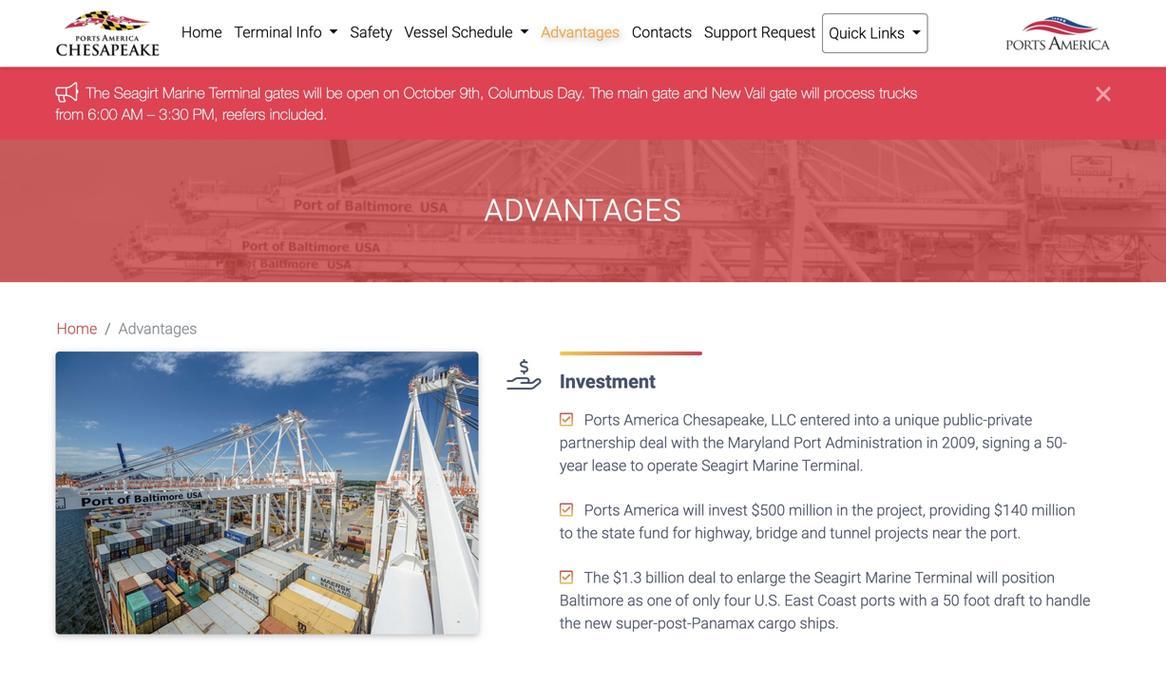 Task type: describe. For each thing, give the bounding box(es) containing it.
main
[[618, 84, 648, 102]]

america for chesapeake,
[[624, 411, 679, 429]]

safety link
[[344, 13, 398, 51]]

investment
[[560, 371, 656, 393]]

a inside the $1.3 billion deal to enlarge the seagirt marine terminal will position baltimore as one of only four u.s. east coast ports with a 50 foot draft to handle the new super-post-panamax cargo ships.
[[931, 592, 939, 610]]

vessel schedule link
[[398, 13, 535, 51]]

partnership
[[560, 434, 636, 452]]

fund
[[639, 524, 669, 542]]

pm,
[[193, 105, 218, 123]]

process
[[824, 84, 875, 102]]

1 million from the left
[[789, 502, 833, 520]]

vail
[[745, 84, 765, 102]]

private
[[987, 411, 1032, 429]]

check square image
[[560, 412, 573, 427]]

columbus
[[488, 84, 553, 102]]

project,
[[877, 502, 926, 520]]

billion
[[646, 569, 685, 587]]

0 vertical spatial advantages
[[541, 23, 620, 41]]

1 vertical spatial a
[[1034, 434, 1042, 452]]

from
[[56, 105, 84, 123]]

terminal inside the $1.3 billion deal to enlarge the seagirt marine terminal will position baltimore as one of only four u.s. east coast ports with a 50 foot draft to handle the new super-post-panamax cargo ships.
[[915, 569, 973, 587]]

seagirt inside the $1.3 billion deal to enlarge the seagirt marine terminal will position baltimore as one of only four u.s. east coast ports with a 50 foot draft to handle the new super-post-panamax cargo ships.
[[814, 569, 862, 587]]

baltimore
[[560, 592, 624, 610]]

deal inside ports america chesapeake, llc entered into a unique public-private partnership deal with the maryland port administration in 2009, signing a 50- year lease to operate seagirt marine terminal.
[[640, 434, 667, 452]]

port.
[[990, 524, 1021, 542]]

of
[[675, 592, 689, 610]]

unique
[[895, 411, 939, 429]]

support request link
[[698, 13, 822, 51]]

trucks
[[879, 84, 918, 102]]

50
[[943, 592, 960, 610]]

ports america chesapeake, llc entered into a unique public-private partnership deal with the maryland port administration in 2009, signing a 50- year lease to operate seagirt marine terminal.
[[560, 411, 1067, 475]]

open
[[347, 84, 379, 102]]

links
[[870, 24, 905, 42]]

terminal inside the seagirt marine terminal gates will be open on october 9th, columbus day. the main gate and new vail gate will process trucks from 6:00 am – 3:30 pm, reefers included.
[[209, 84, 260, 102]]

lease
[[592, 457, 627, 475]]

0 vertical spatial terminal
[[234, 23, 292, 41]]

investment image
[[56, 352, 479, 634]]

terminal info link
[[228, 13, 344, 51]]

request
[[761, 23, 816, 41]]

post-
[[658, 615, 692, 633]]

ports for ports america will invest $500 million in the project, providing $140 million to the state fund for highway, bridge and tunnel projects near the port.
[[584, 502, 620, 520]]

into
[[854, 411, 879, 429]]

quick
[[829, 24, 866, 42]]

day.
[[558, 84, 586, 102]]

port
[[794, 434, 822, 452]]

safety
[[350, 23, 392, 41]]

to inside ports america will invest $500 million in the project, providing $140 million to the state fund for highway, bridge and tunnel projects near the port.
[[560, 524, 573, 542]]

1 gate from the left
[[652, 84, 680, 102]]

with inside the $1.3 billion deal to enlarge the seagirt marine terminal will position baltimore as one of only four u.s. east coast ports with a 50 foot draft to handle the new super-post-panamax cargo ships.
[[899, 592, 927, 610]]

advantages link
[[535, 13, 626, 51]]

administration
[[825, 434, 923, 452]]

operate
[[647, 457, 698, 475]]

super-
[[616, 615, 658, 633]]

–
[[147, 105, 155, 123]]

in inside ports america will invest $500 million in the project, providing $140 million to the state fund for highway, bridge and tunnel projects near the port.
[[837, 502, 848, 520]]

the right day.
[[590, 84, 614, 102]]

will left be
[[304, 84, 322, 102]]

ports for ports america chesapeake, llc entered into a unique public-private partnership deal with the maryland port administration in 2009, signing a 50- year lease to operate seagirt marine terminal.
[[584, 411, 620, 429]]

america for will
[[624, 502, 679, 520]]

new
[[712, 84, 741, 102]]

close image
[[1096, 82, 1111, 105]]

ships.
[[800, 615, 839, 633]]

llc
[[771, 411, 796, 429]]

support request
[[704, 23, 816, 41]]

as
[[627, 592, 643, 610]]

0 horizontal spatial a
[[883, 411, 891, 429]]

the inside ports america chesapeake, llc entered into a unique public-private partnership deal with the maryland port administration in 2009, signing a 50- year lease to operate seagirt marine terminal.
[[703, 434, 724, 452]]

check square image for ports america will invest $500 million in the project, providing $140 million to the state fund for highway, bridge and tunnel projects near the port.
[[560, 502, 573, 518]]

will inside the $1.3 billion deal to enlarge the seagirt marine terminal will position baltimore as one of only four u.s. east coast ports with a 50 foot draft to handle the new super-post-panamax cargo ships.
[[976, 569, 998, 587]]

contacts link
[[626, 13, 698, 51]]

the $1.3 billion deal to enlarge the seagirt marine terminal will position baltimore as one of only four u.s. east coast ports with a 50 foot draft to handle the new super-post-panamax cargo ships.
[[560, 569, 1091, 633]]

marine inside the seagirt marine terminal gates will be open on october 9th, columbus day. the main gate and new vail gate will process trucks from 6:00 am – 3:30 pm, reefers included.
[[162, 84, 205, 102]]

$1.3
[[613, 569, 642, 587]]

1 vertical spatial advantages
[[484, 193, 682, 229]]

home for "home" link to the right
[[181, 23, 222, 41]]

bridge
[[756, 524, 798, 542]]

the seagirt marine terminal gates will be open on october 9th, columbus day. the main gate and new vail gate will process trucks from 6:00 am – 3:30 pm, reefers included. link
[[56, 84, 918, 123]]

u.s.
[[755, 592, 781, 610]]

position
[[1002, 569, 1055, 587]]

coast
[[818, 592, 857, 610]]

providing
[[929, 502, 991, 520]]

tunnel
[[830, 524, 871, 542]]

four
[[724, 592, 751, 610]]

quick links link
[[822, 13, 928, 53]]

3:30
[[159, 105, 189, 123]]

vessel schedule
[[404, 23, 516, 41]]

50-
[[1046, 434, 1067, 452]]

ports america will invest $500 million in the project, providing $140 million to the state fund for highway, bridge and tunnel projects near the port.
[[560, 502, 1076, 542]]

reefers
[[223, 105, 266, 123]]

contacts
[[632, 23, 692, 41]]

cargo
[[758, 615, 796, 633]]

2 million from the left
[[1032, 502, 1076, 520]]

gates
[[265, 84, 299, 102]]

2009,
[[942, 434, 979, 452]]

highway,
[[695, 524, 752, 542]]

for
[[673, 524, 691, 542]]

handle
[[1046, 592, 1091, 610]]

support
[[704, 23, 757, 41]]

deal inside the $1.3 billion deal to enlarge the seagirt marine terminal will position baltimore as one of only four u.s. east coast ports with a 50 foot draft to handle the new super-post-panamax cargo ships.
[[688, 569, 716, 587]]

only
[[693, 592, 720, 610]]

one
[[647, 592, 672, 610]]



Task type: locate. For each thing, give the bounding box(es) containing it.
a right the into
[[883, 411, 891, 429]]

seagirt
[[114, 84, 158, 102], [701, 457, 749, 475], [814, 569, 862, 587]]

to left state
[[560, 524, 573, 542]]

1 check square image from the top
[[560, 502, 573, 518]]

america
[[624, 411, 679, 429], [624, 502, 679, 520]]

public-
[[943, 411, 987, 429]]

check square image
[[560, 502, 573, 518], [560, 570, 573, 585]]

0 vertical spatial home
[[181, 23, 222, 41]]

on
[[383, 84, 399, 102]]

ports inside ports america will invest $500 million in the project, providing $140 million to the state fund for highway, bridge and tunnel projects near the port.
[[584, 502, 620, 520]]

america inside ports america chesapeake, llc entered into a unique public-private partnership deal with the maryland port administration in 2009, signing a 50- year lease to operate seagirt marine terminal.
[[624, 411, 679, 429]]

million right $140
[[1032, 502, 1076, 520]]

ports up state
[[584, 502, 620, 520]]

marine inside the $1.3 billion deal to enlarge the seagirt marine terminal will position baltimore as one of only four u.s. east coast ports with a 50 foot draft to handle the new super-post-panamax cargo ships.
[[865, 569, 911, 587]]

state
[[601, 524, 635, 542]]

1 ports from the top
[[584, 411, 620, 429]]

the seagirt marine terminal gates will be open on october 9th, columbus day. the main gate and new vail gate will process trucks from 6:00 am – 3:30 pm, reefers included. alert
[[0, 67, 1166, 140]]

gate right main
[[652, 84, 680, 102]]

the up baltimore
[[584, 569, 609, 587]]

check square image down year
[[560, 502, 573, 518]]

october
[[404, 84, 455, 102]]

draft
[[994, 592, 1025, 610]]

2 ports from the top
[[584, 502, 620, 520]]

seagirt up the am on the top of the page
[[114, 84, 158, 102]]

2 horizontal spatial seagirt
[[814, 569, 862, 587]]

the up 6:00
[[86, 84, 110, 102]]

a left 50
[[931, 592, 939, 610]]

1 vertical spatial america
[[624, 502, 679, 520]]

terminal info
[[234, 23, 326, 41]]

the
[[86, 84, 110, 102], [590, 84, 614, 102], [584, 569, 609, 587]]

1 vertical spatial in
[[837, 502, 848, 520]]

1 horizontal spatial home
[[181, 23, 222, 41]]

with inside ports america chesapeake, llc entered into a unique public-private partnership deal with the maryland port administration in 2009, signing a 50- year lease to operate seagirt marine terminal.
[[671, 434, 699, 452]]

ports up partnership
[[584, 411, 620, 429]]

1 vertical spatial home
[[57, 320, 97, 338]]

a
[[883, 411, 891, 429], [1034, 434, 1042, 452], [931, 592, 939, 610]]

in inside ports america chesapeake, llc entered into a unique public-private partnership deal with the maryland port administration in 2009, signing a 50- year lease to operate seagirt marine terminal.
[[926, 434, 938, 452]]

1 horizontal spatial million
[[1032, 502, 1076, 520]]

1 vertical spatial seagirt
[[701, 457, 749, 475]]

1 vertical spatial and
[[801, 524, 826, 542]]

the inside the $1.3 billion deal to enlarge the seagirt marine terminal will position baltimore as one of only four u.s. east coast ports with a 50 foot draft to handle the new super-post-panamax cargo ships.
[[584, 569, 609, 587]]

1 vertical spatial with
[[899, 592, 927, 610]]

ports
[[584, 411, 620, 429], [584, 502, 620, 520]]

schedule
[[452, 23, 513, 41]]

will inside ports america will invest $500 million in the project, providing $140 million to the state fund for highway, bridge and tunnel projects near the port.
[[683, 502, 705, 520]]

1 horizontal spatial gate
[[770, 84, 797, 102]]

in down unique
[[926, 434, 938, 452]]

1 horizontal spatial seagirt
[[701, 457, 749, 475]]

will up foot
[[976, 569, 998, 587]]

1 vertical spatial home link
[[57, 318, 97, 340]]

1 horizontal spatial marine
[[752, 457, 798, 475]]

ports
[[860, 592, 895, 610]]

seagirt down maryland
[[701, 457, 749, 475]]

1 horizontal spatial and
[[801, 524, 826, 542]]

new
[[585, 615, 612, 633]]

marine up 'ports'
[[865, 569, 911, 587]]

america up operate
[[624, 411, 679, 429]]

9th,
[[460, 84, 484, 102]]

1 horizontal spatial deal
[[688, 569, 716, 587]]

0 horizontal spatial gate
[[652, 84, 680, 102]]

1 vertical spatial ports
[[584, 502, 620, 520]]

seagirt up the coast
[[814, 569, 862, 587]]

east
[[785, 592, 814, 610]]

be
[[326, 84, 343, 102]]

am
[[122, 105, 143, 123]]

million up bridge
[[789, 502, 833, 520]]

to inside ports america chesapeake, llc entered into a unique public-private partnership deal with the maryland port administration in 2009, signing a 50- year lease to operate seagirt marine terminal.
[[630, 457, 644, 475]]

2 vertical spatial terminal
[[915, 569, 973, 587]]

home for the left "home" link
[[57, 320, 97, 338]]

0 horizontal spatial million
[[789, 502, 833, 520]]

0 vertical spatial home link
[[175, 13, 228, 51]]

panamax
[[692, 615, 755, 633]]

bullhorn image
[[56, 82, 86, 102]]

terminal left info
[[234, 23, 292, 41]]

to down "position"
[[1029, 592, 1042, 610]]

1 horizontal spatial with
[[899, 592, 927, 610]]

2 gate from the left
[[770, 84, 797, 102]]

0 horizontal spatial marine
[[162, 84, 205, 102]]

1 vertical spatial marine
[[752, 457, 798, 475]]

0 vertical spatial seagirt
[[114, 84, 158, 102]]

2 vertical spatial seagirt
[[814, 569, 862, 587]]

seagirt inside the seagirt marine terminal gates will be open on october 9th, columbus day. the main gate and new vail gate will process trucks from 6:00 am – 3:30 pm, reefers included.
[[114, 84, 158, 102]]

2 vertical spatial a
[[931, 592, 939, 610]]

million
[[789, 502, 833, 520], [1032, 502, 1076, 520]]

ports inside ports america chesapeake, llc entered into a unique public-private partnership deal with the maryland port administration in 2009, signing a 50- year lease to operate seagirt marine terminal.
[[584, 411, 620, 429]]

0 vertical spatial america
[[624, 411, 679, 429]]

projects
[[875, 524, 929, 542]]

and inside the seagirt marine terminal gates will be open on october 9th, columbus day. the main gate and new vail gate will process trucks from 6:00 am – 3:30 pm, reefers included.
[[684, 84, 708, 102]]

deal
[[640, 434, 667, 452], [688, 569, 716, 587]]

0 horizontal spatial seagirt
[[114, 84, 158, 102]]

and left new
[[684, 84, 708, 102]]

1 vertical spatial check square image
[[560, 570, 573, 585]]

2 check square image from the top
[[560, 570, 573, 585]]

advantages
[[541, 23, 620, 41], [484, 193, 682, 229], [118, 320, 197, 338]]

to right lease
[[630, 457, 644, 475]]

check square image for the $1.3 billion deal to enlarge the seagirt marine terminal will position baltimore as one of only four u.s. east coast ports with a 50 foot draft to handle the new super-post-panamax cargo ships.
[[560, 570, 573, 585]]

the left new
[[560, 615, 581, 633]]

with right 'ports'
[[899, 592, 927, 610]]

0 vertical spatial a
[[883, 411, 891, 429]]

and inside ports america will invest $500 million in the project, providing $140 million to the state fund for highway, bridge and tunnel projects near the port.
[[801, 524, 826, 542]]

home link
[[175, 13, 228, 51], [57, 318, 97, 340]]

the for seagirt
[[86, 84, 110, 102]]

the up east
[[790, 569, 811, 587]]

with
[[671, 434, 699, 452], [899, 592, 927, 610]]

terminal
[[234, 23, 292, 41], [209, 84, 260, 102], [915, 569, 973, 587]]

terminal.
[[802, 457, 864, 475]]

$500
[[751, 502, 785, 520]]

0 vertical spatial and
[[684, 84, 708, 102]]

1 horizontal spatial a
[[931, 592, 939, 610]]

with up operate
[[671, 434, 699, 452]]

gate
[[652, 84, 680, 102], [770, 84, 797, 102]]

0 horizontal spatial home link
[[57, 318, 97, 340]]

0 horizontal spatial in
[[837, 502, 848, 520]]

0 vertical spatial with
[[671, 434, 699, 452]]

seagirt inside ports america chesapeake, llc entered into a unique public-private partnership deal with the maryland port administration in 2009, signing a 50- year lease to operate seagirt marine terminal.
[[701, 457, 749, 475]]

the down chesapeake,
[[703, 434, 724, 452]]

0 horizontal spatial and
[[684, 84, 708, 102]]

in up tunnel
[[837, 502, 848, 520]]

marine inside ports america chesapeake, llc entered into a unique public-private partnership deal with the maryland port administration in 2009, signing a 50- year lease to operate seagirt marine terminal.
[[752, 457, 798, 475]]

near
[[932, 524, 962, 542]]

terminal up reefers
[[209, 84, 260, 102]]

and left tunnel
[[801, 524, 826, 542]]

america up fund
[[624, 502, 679, 520]]

marine
[[162, 84, 205, 102], [752, 457, 798, 475], [865, 569, 911, 587]]

the seagirt marine terminal gates will be open on october 9th, columbus day. the main gate and new vail gate will process trucks from 6:00 am – 3:30 pm, reefers included.
[[56, 84, 918, 123]]

chesapeake,
[[683, 411, 767, 429]]

2 horizontal spatial a
[[1034, 434, 1042, 452]]

$140
[[994, 502, 1028, 520]]

1 america from the top
[[624, 411, 679, 429]]

america inside ports america will invest $500 million in the project, providing $140 million to the state fund for highway, bridge and tunnel projects near the port.
[[624, 502, 679, 520]]

deal up operate
[[640, 434, 667, 452]]

a left 50-
[[1034, 434, 1042, 452]]

1 horizontal spatial in
[[926, 434, 938, 452]]

check square image up baltimore
[[560, 570, 573, 585]]

to up four
[[720, 569, 733, 587]]

will up for
[[683, 502, 705, 520]]

0 vertical spatial check square image
[[560, 502, 573, 518]]

6:00
[[88, 105, 117, 123]]

the up tunnel
[[852, 502, 873, 520]]

invest
[[708, 502, 748, 520]]

marine down maryland
[[752, 457, 798, 475]]

2 vertical spatial advantages
[[118, 320, 197, 338]]

included.
[[270, 105, 328, 123]]

home
[[181, 23, 222, 41], [57, 320, 97, 338]]

will left process
[[801, 84, 820, 102]]

2 vertical spatial marine
[[865, 569, 911, 587]]

0 horizontal spatial deal
[[640, 434, 667, 452]]

deal up only
[[688, 569, 716, 587]]

in
[[926, 434, 938, 452], [837, 502, 848, 520]]

1 vertical spatial terminal
[[209, 84, 260, 102]]

the for $1.3
[[584, 569, 609, 587]]

0 vertical spatial marine
[[162, 84, 205, 102]]

0 vertical spatial ports
[[584, 411, 620, 429]]

1 horizontal spatial home link
[[175, 13, 228, 51]]

vessel
[[404, 23, 448, 41]]

enlarge
[[737, 569, 786, 587]]

the left state
[[577, 524, 598, 542]]

gate right vail
[[770, 84, 797, 102]]

2 america from the top
[[624, 502, 679, 520]]

0 horizontal spatial home
[[57, 320, 97, 338]]

1 vertical spatial deal
[[688, 569, 716, 587]]

marine up 3:30
[[162, 84, 205, 102]]

year
[[560, 457, 588, 475]]

maryland
[[728, 434, 790, 452]]

foot
[[963, 592, 990, 610]]

0 vertical spatial in
[[926, 434, 938, 452]]

entered
[[800, 411, 850, 429]]

0 vertical spatial deal
[[640, 434, 667, 452]]

the down the providing
[[965, 524, 987, 542]]

0 horizontal spatial with
[[671, 434, 699, 452]]

signing
[[982, 434, 1030, 452]]

terminal up 50
[[915, 569, 973, 587]]

2 horizontal spatial marine
[[865, 569, 911, 587]]



Task type: vqa. For each thing, say whether or not it's contained in the screenshot.
second gate from right
yes



